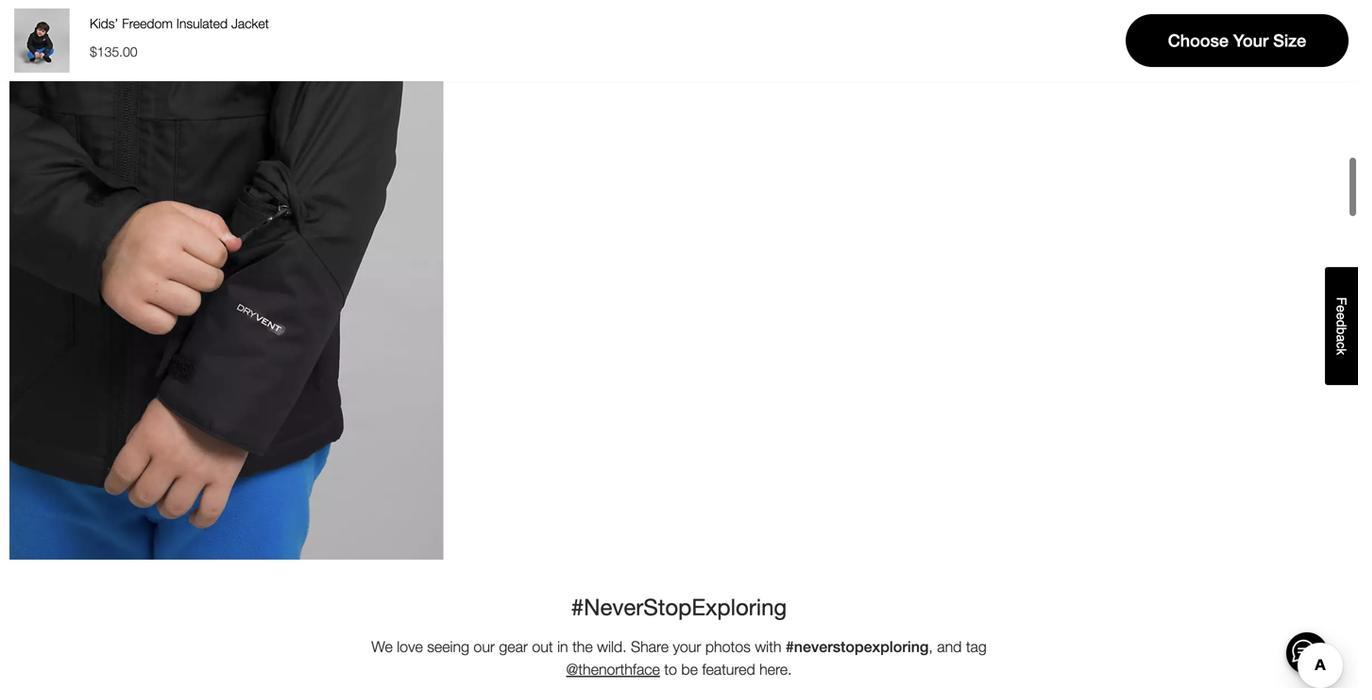 Task type: describe. For each thing, give the bounding box(es) containing it.
c
[[1335, 342, 1350, 349]]

your
[[673, 638, 702, 656]]

wild.
[[597, 638, 627, 656]]

in
[[558, 638, 568, 656]]

love
[[397, 638, 423, 656]]

choose your size
[[1169, 31, 1307, 51]]

@thenorthface
[[566, 661, 660, 679]]

we love seeing our gear out in the wild. share your photos with #neverstopexploring , and tag @thenorthface to be featured here.
[[372, 638, 987, 679]]

tag
[[966, 638, 987, 656]]

with
[[755, 638, 782, 656]]

b
[[1335, 328, 1350, 335]]

gear
[[499, 638, 528, 656]]

1 e from the top
[[1335, 306, 1350, 313]]

share
[[631, 638, 669, 656]]

d
[[1335, 320, 1350, 328]]

and
[[938, 638, 962, 656]]

jacket
[[231, 16, 269, 31]]

choose
[[1169, 31, 1229, 51]]

our
[[474, 638, 495, 656]]

your
[[1234, 31, 1269, 51]]

a
[[1335, 335, 1350, 342]]

,
[[929, 638, 933, 656]]

k
[[1335, 349, 1350, 356]]

we
[[372, 638, 393, 656]]

@thenorthface link
[[566, 661, 660, 679]]

kids'
[[90, 16, 118, 31]]



Task type: locate. For each thing, give the bounding box(es) containing it.
be
[[682, 661, 698, 679]]

freedom
[[122, 16, 173, 31]]

seeing
[[427, 638, 470, 656]]

e up d
[[1335, 306, 1350, 313]]

to
[[665, 661, 677, 679]]

f e e d b a c k
[[1335, 297, 1350, 356]]

featured
[[702, 661, 756, 679]]

size
[[1274, 31, 1307, 51]]

photos
[[706, 638, 751, 656]]

kids' freedom insulated jacket
[[90, 16, 269, 31]]

https://images.thenorthface.com/is/image/thenorthface/nf0a82yj_jk3_hero?$color swatch$ image
[[9, 9, 74, 73]]

e
[[1335, 306, 1350, 313], [1335, 313, 1350, 320]]

$135.00
[[90, 44, 138, 60]]

f
[[1335, 297, 1350, 306]]

out
[[532, 638, 553, 656]]

2 e from the top
[[1335, 313, 1350, 320]]

e up b
[[1335, 313, 1350, 320]]

choose your size button
[[1126, 14, 1349, 67]]

insulated
[[177, 16, 228, 31]]

#neverstopexploring
[[786, 638, 929, 656]]

here.
[[760, 661, 792, 679]]

#neverstopexploring
[[571, 594, 787, 621]]

f e e d b a c k button
[[1326, 267, 1359, 386]]

the
[[573, 638, 593, 656]]



Task type: vqa. For each thing, say whether or not it's contained in the screenshot.
wild.
yes



